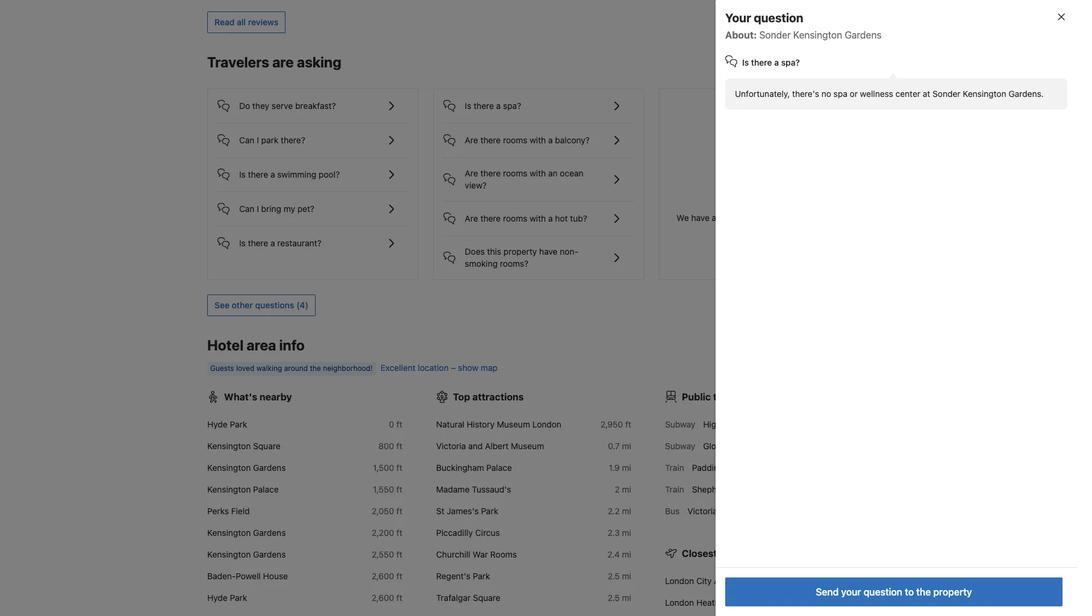 Task type: vqa. For each thing, say whether or not it's contained in the screenshot.
Double
no



Task type: locate. For each thing, give the bounding box(es) containing it.
1 vertical spatial spa?
[[503, 101, 521, 111]]

property right the
[[934, 587, 972, 598]]

spa? up 'there's' at the right top of the page
[[781, 57, 800, 67]]

there for is there a swimming pool? button
[[248, 169, 268, 180]]

there for the is there a spa? button
[[474, 101, 494, 111]]

we
[[677, 213, 689, 223]]

i left 'park'
[[257, 135, 259, 145]]

park down tussaud's
[[481, 506, 498, 516]]

property
[[504, 247, 537, 257], [934, 587, 972, 598]]

1 horizontal spatial spa?
[[781, 57, 800, 67]]

to left most at top right
[[782, 213, 790, 223]]

0 horizontal spatial questions
[[255, 300, 294, 310]]

train for paddington station
[[665, 463, 684, 473]]

i left bring
[[257, 204, 259, 214]]

2 vertical spatial are
[[465, 213, 478, 224]]

0 vertical spatial hyde park
[[207, 419, 247, 430]]

2 vertical spatial station
[[747, 506, 774, 516]]

0 vertical spatial 2.5 mi
[[608, 571, 631, 582]]

1 horizontal spatial questions
[[814, 213, 852, 223]]

bus
[[665, 506, 680, 516]]

1 vertical spatial 2,600
[[372, 593, 394, 603]]

have right we
[[691, 213, 710, 223]]

1 vertical spatial subway
[[665, 441, 695, 451]]

800 ft
[[379, 441, 403, 451]]

hyde
[[207, 419, 228, 430], [207, 593, 228, 603]]

1 10 from the top
[[840, 576, 849, 586]]

2 vertical spatial with
[[530, 213, 546, 224]]

station right tube
[[792, 441, 819, 451]]

there's
[[792, 89, 819, 99]]

read all reviews button
[[207, 12, 286, 33]]

1 vertical spatial hyde park
[[207, 593, 247, 603]]

spa? up are there rooms with a balcony?
[[503, 101, 521, 111]]

1 vertical spatial is there a spa?
[[465, 101, 521, 111]]

a left restaurant?
[[271, 238, 275, 248]]

with left balcony?
[[530, 135, 546, 145]]

1 train from the top
[[665, 463, 684, 473]]

have inside does this property have non- smoking rooms?
[[539, 247, 558, 257]]

0 vertical spatial 2.5
[[608, 571, 620, 582]]

with inside are there rooms with an ocean view?
[[530, 168, 546, 178]]

can i park there?
[[239, 135, 305, 145]]

are inside are there rooms with an ocean view?
[[465, 168, 478, 178]]

0 horizontal spatial sonder
[[760, 30, 791, 40]]

0 vertical spatial victoria
[[436, 441, 466, 451]]

are there rooms with a hot tub?
[[465, 213, 587, 224]]

1 vertical spatial hyde
[[207, 593, 228, 603]]

hyde park down baden-
[[207, 593, 247, 603]]

0 vertical spatial 2,600 ft
[[372, 571, 403, 582]]

2,600 for baden-powell house
[[372, 571, 394, 582]]

1 vertical spatial question
[[864, 587, 903, 598]]

1 horizontal spatial is there a spa?
[[742, 57, 800, 67]]

2 hyde park from the top
[[207, 593, 247, 603]]

10 for london heathrow airport
[[840, 598, 849, 608]]

rooms up are there rooms with an ocean view?
[[503, 135, 528, 145]]

travelers
[[207, 54, 269, 71]]

read
[[215, 17, 235, 27]]

train up bus
[[665, 485, 684, 495]]

0 vertical spatial subway
[[665, 419, 695, 430]]

2 hyde from the top
[[207, 593, 228, 603]]

2.5 mi
[[608, 571, 631, 582], [608, 593, 631, 603]]

10 mi up the your at the bottom right
[[840, 576, 860, 586]]

send your question to the property button
[[725, 578, 1063, 607]]

are there rooms with an ocean view?
[[465, 168, 584, 190]]

london city airport
[[665, 576, 741, 586]]

museum
[[497, 419, 530, 430], [511, 441, 544, 451]]

1 vertical spatial to
[[905, 587, 914, 598]]

0 vertical spatial can
[[239, 135, 255, 145]]

1 vertical spatial 2.5
[[608, 593, 620, 603]]

3 kensington gardens from the top
[[207, 550, 286, 560]]

1 horizontal spatial question
[[864, 587, 903, 598]]

subway
[[665, 419, 695, 430], [665, 441, 695, 451]]

reviews
[[248, 17, 278, 27]]

1 horizontal spatial victoria
[[688, 506, 717, 516]]

0 vertical spatial train
[[665, 463, 684, 473]]

square up kensington palace
[[253, 441, 281, 451]]

1 vertical spatial are
[[465, 168, 478, 178]]

1 horizontal spatial property
[[934, 587, 972, 598]]

asking
[[297, 54, 341, 71]]

2 train from the top
[[665, 485, 684, 495]]

subway down public
[[665, 419, 695, 430]]

victoria down natural
[[436, 441, 466, 451]]

center
[[896, 89, 921, 99]]

0 vertical spatial have
[[691, 213, 710, 223]]

hyde up kensington square
[[207, 419, 228, 430]]

is inside button
[[239, 238, 246, 248]]

airport right city
[[714, 576, 741, 586]]

0 horizontal spatial have
[[539, 247, 558, 257]]

is there a restaurant?
[[239, 238, 322, 248]]

sonder right about:
[[760, 30, 791, 40]]

2.4
[[608, 550, 620, 560]]

0 horizontal spatial an
[[548, 168, 558, 178]]

all
[[237, 17, 246, 27]]

0 horizontal spatial palace
[[253, 485, 279, 495]]

park for 0 ft
[[230, 419, 247, 430]]

1 vertical spatial can
[[239, 204, 255, 214]]

questions left (4) at the left of the page
[[255, 300, 294, 310]]

kensington gardens down the 'field'
[[207, 528, 286, 538]]

kensington inside your question about: sonder kensington gardens
[[794, 30, 842, 40]]

0 vertical spatial square
[[253, 441, 281, 451]]

hyde down baden-
[[207, 593, 228, 603]]

1 vertical spatial kensington gardens
[[207, 528, 286, 538]]

0 vertical spatial hyde
[[207, 419, 228, 430]]

there inside are there rooms with an ocean view?
[[481, 168, 501, 178]]

1 kensington gardens from the top
[[207, 463, 286, 473]]

10 up the your at the bottom right
[[840, 576, 849, 586]]

2 kensington gardens from the top
[[207, 528, 286, 538]]

2 2.5 from the top
[[608, 593, 620, 603]]

0 vertical spatial question
[[754, 11, 804, 25]]

rooms
[[503, 135, 528, 145], [503, 168, 528, 178], [503, 213, 528, 224]]

question right the your at the bottom right
[[864, 587, 903, 598]]

2 2,600 ft from the top
[[372, 593, 403, 603]]

can inside can i park there? button
[[239, 135, 255, 145]]

are inside 'button'
[[465, 135, 478, 145]]

gardens for 1,500 ft
[[253, 463, 286, 473]]

1 vertical spatial questions
[[255, 300, 294, 310]]

a left hot at right
[[548, 213, 553, 224]]

3 are from the top
[[465, 213, 478, 224]]

is for is there a restaurant? button
[[239, 238, 246, 248]]

airport right heathrow
[[736, 598, 763, 608]]

a inside button
[[271, 238, 275, 248]]

non-
[[560, 247, 578, 257]]

2.5 mi for regent's park
[[608, 571, 631, 582]]

send
[[816, 587, 839, 598]]

1 vertical spatial i
[[257, 204, 259, 214]]

3 rooms from the top
[[503, 213, 528, 224]]

pet?
[[298, 204, 315, 214]]

1 vertical spatial victoria
[[688, 506, 717, 516]]

0 vertical spatial are
[[465, 135, 478, 145]]

0 vertical spatial kensington gardens
[[207, 463, 286, 473]]

2.5 for square
[[608, 593, 620, 603]]

2 vertical spatial rooms
[[503, 213, 528, 224]]

1 horizontal spatial to
[[905, 587, 914, 598]]

0 vertical spatial palace
[[487, 463, 512, 473]]

square for trafalgar square
[[473, 593, 501, 603]]

2 10 from the top
[[840, 598, 849, 608]]

2 rooms from the top
[[503, 168, 528, 178]]

is there a spa? up are there rooms with a balcony?
[[465, 101, 521, 111]]

1 vertical spatial airport
[[736, 598, 763, 608]]

do they serve breakfast? button
[[218, 89, 408, 113]]

kensington palace
[[207, 485, 279, 495]]

1 hyde park from the top
[[207, 419, 247, 430]]

2 2.5 mi from the top
[[608, 593, 631, 603]]

1 vertical spatial london
[[665, 576, 694, 586]]

subway for gloucester road tube station
[[665, 441, 695, 451]]

mi for regent's park
[[622, 571, 631, 582]]

hotel
[[207, 337, 244, 354]]

palace down albert at the left bottom of page
[[487, 463, 512, 473]]

square for kensington square
[[253, 441, 281, 451]]

2 mi
[[615, 485, 631, 495]]

station up bush
[[739, 463, 766, 473]]

1 vertical spatial palace
[[253, 485, 279, 495]]

questions right most at top right
[[814, 213, 852, 223]]

subway up paddington
[[665, 441, 695, 451]]

2 subway from the top
[[665, 441, 695, 451]]

1 2,600 from the top
[[372, 571, 394, 582]]

with
[[530, 135, 546, 145], [530, 168, 546, 178], [530, 213, 546, 224]]

read all reviews
[[215, 17, 278, 27]]

1 2.5 from the top
[[608, 571, 620, 582]]

1 vertical spatial station
[[739, 463, 766, 473]]

0 horizontal spatial question
[[754, 11, 804, 25]]

0 vertical spatial to
[[782, 213, 790, 223]]

to inside button
[[905, 587, 914, 598]]

1 subway from the top
[[665, 419, 695, 430]]

1 vertical spatial 2,600 ft
[[372, 593, 403, 603]]

1 10 mi from the top
[[840, 576, 860, 586]]

is there a spa? button
[[443, 89, 634, 113]]

london for london heathrow airport
[[665, 598, 694, 608]]

1 rooms from the top
[[503, 135, 528, 145]]

1 2.5 mi from the top
[[608, 571, 631, 582]]

station down bush
[[747, 506, 774, 516]]

0 vertical spatial property
[[504, 247, 537, 257]]

questions inside see other questions (4) button
[[255, 300, 294, 310]]

a
[[775, 57, 779, 67], [496, 101, 501, 111], [548, 135, 553, 145], [271, 169, 275, 180], [548, 213, 553, 224], [271, 238, 275, 248]]

hot
[[555, 213, 568, 224]]

do
[[239, 101, 250, 111]]

1 vertical spatial 2.5 mi
[[608, 593, 631, 603]]

question right 'your'
[[754, 11, 804, 25]]

palace for buckingham palace
[[487, 463, 512, 473]]

top
[[453, 392, 470, 403]]

st
[[436, 506, 445, 516]]

hyde for 2,600 ft
[[207, 593, 228, 603]]

property inside the your question dialog
[[934, 587, 972, 598]]

3 with from the top
[[530, 213, 546, 224]]

rooms inside 'button'
[[503, 135, 528, 145]]

airport
[[714, 576, 741, 586], [736, 598, 763, 608]]

0 horizontal spatial victoria
[[436, 441, 466, 451]]

0 vertical spatial airport
[[714, 576, 741, 586]]

an left ocean
[[548, 168, 558, 178]]

1 horizontal spatial an
[[712, 213, 721, 223]]

0 vertical spatial rooms
[[503, 135, 528, 145]]

victoria down shepherd's
[[688, 506, 717, 516]]

no
[[822, 89, 831, 99]]

1 can from the top
[[239, 135, 255, 145]]

0 vertical spatial station
[[792, 441, 819, 451]]

house
[[263, 571, 288, 582]]

with for hot
[[530, 213, 546, 224]]

there inside 'button'
[[481, 135, 501, 145]]

park for 2,600 ft
[[230, 593, 247, 603]]

1.9
[[609, 463, 620, 473]]

or
[[850, 89, 858, 99]]

0 horizontal spatial spa?
[[503, 101, 521, 111]]

2,200
[[372, 528, 394, 538]]

2 vertical spatial london
[[665, 598, 694, 608]]

travelers are asking
[[207, 54, 341, 71]]

there inside the your question dialog
[[751, 57, 772, 67]]

can left 'park'
[[239, 135, 255, 145]]

unfortunately, there's no spa or wellness center at sonder kensington gardens.
[[735, 89, 1044, 99]]

0 horizontal spatial to
[[782, 213, 790, 223]]

do they serve breakfast?
[[239, 101, 336, 111]]

rooms inside are there rooms with an ocean view?
[[503, 168, 528, 178]]

2 can from the top
[[239, 204, 255, 214]]

property inside does this property have non- smoking rooms?
[[504, 247, 537, 257]]

to left the
[[905, 587, 914, 598]]

kensington gardens for 1,500 ft
[[207, 463, 286, 473]]

rooms for ocean
[[503, 168, 528, 178]]

spa? inside button
[[503, 101, 521, 111]]

mi for london heathrow airport
[[851, 598, 860, 608]]

airport for london city airport
[[714, 576, 741, 586]]

buckingham
[[436, 463, 484, 473]]

park up kensington square
[[230, 419, 247, 430]]

1 hyde from the top
[[207, 419, 228, 430]]

0 vertical spatial is there a spa?
[[742, 57, 800, 67]]

0 vertical spatial 2,600
[[372, 571, 394, 582]]

mi for piccadilly circus
[[622, 528, 631, 538]]

1 vertical spatial 10 mi
[[840, 598, 860, 608]]

there for is there a restaurant? button
[[248, 238, 268, 248]]

your question dialog
[[697, 0, 1077, 616]]

sonder inside your question about: sonder kensington gardens
[[760, 30, 791, 40]]

0 vertical spatial spa?
[[781, 57, 800, 67]]

tub?
[[570, 213, 587, 224]]

1 horizontal spatial sonder
[[933, 89, 961, 99]]

10 mi
[[840, 576, 860, 586], [840, 598, 860, 608]]

a left balcony?
[[548, 135, 553, 145]]

0 vertical spatial an
[[548, 168, 558, 178]]

are
[[272, 54, 294, 71]]

kensington gardens down kensington square
[[207, 463, 286, 473]]

square
[[253, 441, 281, 451], [473, 593, 501, 603]]

hyde park up kensington square
[[207, 419, 247, 430]]

sonder right at
[[933, 89, 961, 99]]

2 vertical spatial kensington gardens
[[207, 550, 286, 560]]

1 vertical spatial square
[[473, 593, 501, 603]]

does this property have non- smoking rooms?
[[465, 247, 578, 269]]

victoria and albert museum
[[436, 441, 544, 451]]

an left instant
[[712, 213, 721, 223]]

with left hot at right
[[530, 213, 546, 224]]

unfortunately,
[[735, 89, 790, 99]]

0 vertical spatial sonder
[[760, 30, 791, 40]]

mi for churchill war rooms
[[622, 550, 631, 560]]

1 horizontal spatial palace
[[487, 463, 512, 473]]

1 with from the top
[[530, 135, 546, 145]]

answer
[[752, 213, 780, 223]]

2 2,600 from the top
[[372, 593, 394, 603]]

1 vertical spatial property
[[934, 587, 972, 598]]

10 down the your at the bottom right
[[840, 598, 849, 608]]

see other questions (4) button
[[207, 295, 316, 316]]

i for bring
[[257, 204, 259, 214]]

2 with from the top
[[530, 168, 546, 178]]

is
[[742, 57, 749, 67], [465, 101, 471, 111], [239, 169, 246, 180], [239, 238, 246, 248]]

with left ocean
[[530, 168, 546, 178]]

rooms for balcony?
[[503, 135, 528, 145]]

0 vertical spatial with
[[530, 135, 546, 145]]

hyde for 0 ft
[[207, 419, 228, 430]]

rooms up does this property have non- smoking rooms?
[[503, 213, 528, 224]]

2 are from the top
[[465, 168, 478, 178]]

can left bring
[[239, 204, 255, 214]]

is there a spa? up unfortunately,
[[742, 57, 800, 67]]

1 are from the top
[[465, 135, 478, 145]]

1 vertical spatial 10
[[840, 598, 849, 608]]

800
[[379, 441, 394, 451]]

history
[[467, 419, 495, 430]]

have left non-
[[539, 247, 558, 257]]

1 vertical spatial train
[[665, 485, 684, 495]]

2 i from the top
[[257, 204, 259, 214]]

museum right albert at the left bottom of page
[[511, 441, 544, 451]]

1 2,600 ft from the top
[[372, 571, 403, 582]]

can for can i bring my pet?
[[239, 204, 255, 214]]

they
[[252, 101, 269, 111]]

train left paddington
[[665, 463, 684, 473]]

are
[[465, 135, 478, 145], [465, 168, 478, 178], [465, 213, 478, 224]]

mi for trafalgar square
[[622, 593, 631, 603]]

gardens.
[[1009, 89, 1044, 99]]

hyde park for 0 ft
[[207, 419, 247, 430]]

1,550
[[373, 485, 394, 495]]

your question about: sonder kensington gardens
[[725, 11, 882, 40]]

10 mi down the your at the bottom right
[[840, 598, 860, 608]]

churchill war rooms
[[436, 550, 517, 560]]

trafalgar
[[436, 593, 471, 603]]

park down war
[[473, 571, 490, 582]]

0 horizontal spatial square
[[253, 441, 281, 451]]

0 vertical spatial 10 mi
[[840, 576, 860, 586]]

can i bring my pet? button
[[218, 192, 408, 216]]

0 horizontal spatial is there a spa?
[[465, 101, 521, 111]]

can inside can i bring my pet? button
[[239, 204, 255, 214]]

museum up albert at the left bottom of page
[[497, 419, 530, 430]]

send your question to the property
[[816, 587, 972, 598]]

mi for buckingham palace
[[622, 463, 631, 473]]

kensington gardens for 2,200 ft
[[207, 528, 286, 538]]

1 vertical spatial have
[[539, 247, 558, 257]]

questions
[[814, 213, 852, 223], [255, 300, 294, 310]]

palace for kensington palace
[[253, 485, 279, 495]]

bring
[[261, 204, 281, 214]]

1 horizontal spatial square
[[473, 593, 501, 603]]

road
[[748, 441, 768, 451]]

kensington gardens up baden-powell house
[[207, 550, 286, 560]]

rooms
[[490, 550, 517, 560]]

property up the rooms?
[[504, 247, 537, 257]]

there for are there rooms with a balcony? 'button'
[[481, 135, 501, 145]]

wellness
[[860, 89, 893, 99]]

area
[[247, 337, 276, 354]]

park down baden-powell house
[[230, 593, 247, 603]]

2,050 ft
[[372, 506, 403, 516]]

with inside 'button'
[[530, 135, 546, 145]]

2 10 mi from the top
[[840, 598, 860, 608]]

1 i from the top
[[257, 135, 259, 145]]

0 vertical spatial 10
[[840, 576, 849, 586]]

natural history museum london
[[436, 419, 562, 430]]

square down 'regent's park' in the left of the page
[[473, 593, 501, 603]]

at
[[923, 89, 931, 99]]

rooms down are there rooms with a balcony?
[[503, 168, 528, 178]]

1 vertical spatial with
[[530, 168, 546, 178]]

0 horizontal spatial property
[[504, 247, 537, 257]]

palace down kensington square
[[253, 485, 279, 495]]

a up unfortunately,
[[775, 57, 779, 67]]

there inside button
[[248, 238, 268, 248]]

a left swimming
[[271, 169, 275, 180]]

10 mi for london city airport
[[840, 576, 860, 586]]

1 vertical spatial rooms
[[503, 168, 528, 178]]

there for the are there rooms with an ocean view? button
[[481, 168, 501, 178]]

0.7
[[608, 441, 620, 451]]

0 vertical spatial i
[[257, 135, 259, 145]]



Task type: describe. For each thing, give the bounding box(es) containing it.
mi for victoria and albert museum
[[622, 441, 631, 451]]

2,600 for hyde park
[[372, 593, 394, 603]]

restaurant?
[[277, 238, 322, 248]]

a inside 'button'
[[548, 135, 553, 145]]

spa
[[834, 89, 848, 99]]

2,050
[[372, 506, 394, 516]]

paddington
[[692, 463, 737, 473]]

city
[[697, 576, 712, 586]]

an inside are there rooms with an ocean view?
[[548, 168, 558, 178]]

a up are there rooms with a balcony?
[[496, 101, 501, 111]]

with for ocean
[[530, 168, 546, 178]]

breakfast?
[[295, 101, 336, 111]]

question inside your question about: sonder kensington gardens
[[754, 11, 804, 25]]

0 vertical spatial museum
[[497, 419, 530, 430]]

my
[[284, 204, 295, 214]]

attractions
[[473, 392, 524, 403]]

is inside the your question dialog
[[742, 57, 749, 67]]

baden-powell house
[[207, 571, 288, 582]]

1,500 ft
[[373, 463, 403, 473]]

this
[[487, 247, 501, 257]]

can i park there? button
[[218, 124, 408, 148]]

airport for london heathrow airport
[[736, 598, 763, 608]]

can for can i park there?
[[239, 135, 255, 145]]

2,550 ft
[[372, 550, 403, 560]]

is there a spa? inside button
[[465, 101, 521, 111]]

instant
[[724, 213, 750, 223]]

(4)
[[296, 300, 308, 310]]

1.9 mi
[[609, 463, 631, 473]]

question inside button
[[864, 587, 903, 598]]

are there rooms with an ocean view? button
[[443, 158, 634, 192]]

victoria for victoria and albert museum
[[436, 441, 466, 451]]

1 horizontal spatial have
[[691, 213, 710, 223]]

closest
[[682, 548, 717, 559]]

1 vertical spatial sonder
[[933, 89, 961, 99]]

0 vertical spatial questions
[[814, 213, 852, 223]]

1,500
[[373, 463, 394, 473]]

closest airports
[[682, 548, 758, 559]]

1,550 ft
[[373, 485, 403, 495]]

is for the is there a spa? button
[[465, 101, 471, 111]]

gardens for 2,200 ft
[[253, 528, 286, 538]]

view?
[[465, 180, 487, 190]]

albert
[[485, 441, 509, 451]]

field
[[231, 506, 250, 516]]

perks field
[[207, 506, 250, 516]]

2.3 mi
[[608, 528, 631, 538]]

what's
[[224, 392, 257, 403]]

tube
[[770, 441, 789, 451]]

other
[[232, 300, 253, 310]]

ocean
[[560, 168, 584, 178]]

piccadilly circus
[[436, 528, 500, 538]]

are there rooms with a hot tub? button
[[443, 202, 634, 226]]

park for 2.5 mi
[[473, 571, 490, 582]]

what's nearby
[[224, 392, 292, 403]]

gardens for 2,550 ft
[[253, 550, 286, 560]]

0 vertical spatial london
[[533, 419, 562, 430]]

high
[[703, 419, 721, 430]]

public
[[682, 392, 711, 403]]

transit
[[713, 392, 744, 403]]

shepherd's
[[692, 485, 737, 495]]

pool?
[[319, 169, 340, 180]]

10 mi for london heathrow airport
[[840, 598, 860, 608]]

regent's
[[436, 571, 471, 582]]

2.4 mi
[[608, 550, 631, 560]]

are for are there rooms with an ocean view?
[[465, 168, 478, 178]]

airports
[[720, 548, 758, 559]]

tussaud's
[[472, 485, 511, 495]]

victoria for victoria coach station
[[688, 506, 717, 516]]

most
[[793, 213, 812, 223]]

trafalgar square
[[436, 593, 501, 603]]

war
[[473, 550, 488, 560]]

is for is there a swimming pool? button
[[239, 169, 246, 180]]

2,950
[[601, 419, 623, 430]]

gloucester road tube station
[[703, 441, 819, 451]]

2,600 ft for baden-powell house
[[372, 571, 403, 582]]

2,600 ft for hyde park
[[372, 593, 403, 603]]

bush
[[739, 485, 758, 495]]

london heathrow airport
[[665, 598, 763, 608]]

gardens inside your question about: sonder kensington gardens
[[845, 30, 882, 40]]

2.5 for park
[[608, 571, 620, 582]]

park
[[261, 135, 279, 145]]

1 vertical spatial museum
[[511, 441, 544, 451]]

2.2
[[608, 506, 620, 516]]

are for are there rooms with a balcony?
[[465, 135, 478, 145]]

coach
[[720, 506, 745, 516]]

hyde park for 2,600 ft
[[207, 593, 247, 603]]

a inside the your question dialog
[[775, 57, 779, 67]]

shepherd's bush
[[692, 485, 758, 495]]

hotel area info
[[207, 337, 305, 354]]

mi for st james's park
[[622, 506, 631, 516]]

high street kensington
[[703, 419, 793, 430]]

st james's park
[[436, 506, 498, 516]]

mi for madame tussaud's
[[622, 485, 631, 495]]

there for are there rooms with a hot tub? button
[[481, 213, 501, 224]]

kensington gardens for 2,550 ft
[[207, 550, 286, 560]]

spa? inside the your question dialog
[[781, 57, 800, 67]]

i for park
[[257, 135, 259, 145]]

1 vertical spatial an
[[712, 213, 721, 223]]

is there a restaurant? button
[[218, 227, 408, 251]]

is there a spa? inside the your question dialog
[[742, 57, 800, 67]]

and
[[468, 441, 483, 451]]

nearby
[[260, 392, 292, 403]]

rooms for hot
[[503, 213, 528, 224]]

mi for london city airport
[[851, 576, 860, 586]]

2
[[615, 485, 620, 495]]

swimming
[[277, 169, 316, 180]]

are there rooms with a balcony?
[[465, 135, 590, 145]]

is there a swimming pool?
[[239, 169, 340, 180]]

see
[[215, 300, 230, 310]]

2.5 mi for trafalgar square
[[608, 593, 631, 603]]

about:
[[725, 30, 757, 40]]

gloucester
[[703, 441, 746, 451]]

10 for london city airport
[[840, 576, 849, 586]]

baden-
[[207, 571, 236, 582]]

circus
[[475, 528, 500, 538]]

are for are there rooms with a hot tub?
[[465, 213, 478, 224]]

subway for high street kensington
[[665, 419, 695, 430]]

with for balcony?
[[530, 135, 546, 145]]

your
[[841, 587, 861, 598]]

london for london city airport
[[665, 576, 694, 586]]

top attractions
[[453, 392, 524, 403]]

0
[[389, 419, 394, 430]]

serve
[[272, 101, 293, 111]]

madame tussaud's
[[436, 485, 511, 495]]

heathrow
[[697, 598, 734, 608]]

train for shepherd's bush
[[665, 485, 684, 495]]



